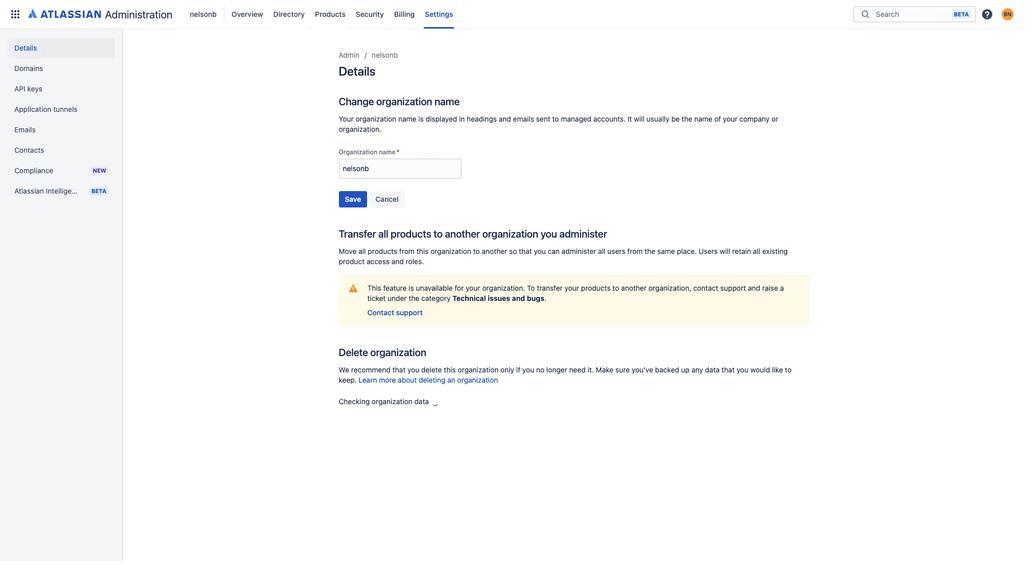 Task type: describe. For each thing, give the bounding box(es) containing it.
to inside your organization name is displayed in headings and emails sent to managed accounts. it will usually be the name of your company or organization.
[[553, 115, 559, 123]]

toggle navigation image
[[113, 41, 135, 61]]

and left bugs
[[512, 294, 525, 303]]

appswitcher icon image
[[9, 8, 21, 20]]

is inside your organization name is displayed in headings and emails sent to managed accounts. it will usually be the name of your company or organization.
[[419, 115, 424, 123]]

save button
[[339, 191, 367, 208]]

or
[[772, 115, 779, 123]]

we recommend that you delete this organization only if you no longer need it. make sure you've backed up any data that you would like to keep.
[[339, 366, 792, 385]]

billing
[[394, 9, 415, 18]]

administer inside move all products from this organization to another so that you can administer all users from the same place. users will retain all existing product access and roles.
[[562, 247, 597, 256]]

application
[[14, 105, 51, 114]]

about
[[398, 376, 417, 385]]

api keys link
[[8, 79, 115, 99]]

it.
[[588, 366, 594, 374]]

nelsonb inside global navigation element
[[190, 9, 217, 18]]

cancel button
[[369, 191, 405, 208]]

ticket
[[368, 294, 386, 303]]

move
[[339, 247, 357, 256]]

0 horizontal spatial nelsonb link
[[187, 6, 220, 22]]

issues
[[488, 294, 510, 303]]

name left *
[[379, 148, 396, 156]]

it
[[628, 115, 632, 123]]

and inside move all products from this organization to another so that you can administer all users from the same place. users will retain all existing product access and roles.
[[392, 257, 404, 266]]

organization up displayed
[[376, 96, 432, 107]]

deleting
[[419, 376, 446, 385]]

delete
[[422, 366, 442, 374]]

transfer
[[339, 228, 376, 240]]

contact support
[[368, 308, 423, 317]]

1 horizontal spatial nelsonb
[[372, 51, 398, 59]]

1 horizontal spatial your
[[565, 284, 580, 293]]

*
[[397, 148, 400, 156]]

make
[[596, 366, 614, 374]]

0 vertical spatial another
[[445, 228, 480, 240]]

this feature is unavailable for your organization. to transfer your products to another organization, contact support and raise a ticket under the category
[[368, 284, 784, 303]]

can
[[548, 247, 560, 256]]

administration link
[[25, 6, 177, 22]]

2 from from the left
[[628, 247, 643, 256]]

help icon image
[[982, 8, 994, 20]]

all right move
[[359, 247, 366, 256]]

sent
[[536, 115, 551, 123]]

account image
[[1002, 8, 1014, 20]]

organization,
[[649, 284, 692, 293]]

product
[[339, 257, 365, 266]]

headings
[[467, 115, 497, 123]]

bugs
[[527, 294, 545, 303]]

raise
[[763, 284, 779, 293]]

would
[[751, 366, 770, 374]]

that inside move all products from this organization to another so that you can administer all users from the same place. users will retain all existing product access and roles.
[[519, 247, 532, 256]]

global navigation element
[[6, 0, 854, 28]]

all right retain on the top
[[753, 247, 761, 256]]

compliance
[[14, 166, 53, 175]]

billing link
[[391, 6, 418, 22]]

organization. inside your organization name is displayed in headings and emails sent to managed accounts. it will usually be the name of your company or organization.
[[339, 125, 382, 134]]

unavailable
[[416, 284, 453, 293]]

search icon image
[[860, 9, 872, 19]]

any
[[692, 366, 704, 374]]

transfer all products to another organization you administer
[[339, 228, 607, 240]]

name left of
[[695, 115, 713, 123]]

will inside move all products from this organization to another so that you can administer all users from the same place. users will retain all existing product access and roles.
[[720, 247, 731, 256]]

your
[[339, 115, 354, 123]]

organization right an
[[457, 376, 498, 385]]

contacts link
[[8, 140, 115, 161]]

this
[[368, 284, 382, 293]]

support inside this feature is unavailable for your organization. to transfer your products to another organization, contact support and raise a ticket under the category
[[721, 284, 746, 293]]

intelligence
[[46, 187, 84, 195]]

no
[[536, 366, 545, 374]]

longer
[[547, 366, 568, 374]]

tunnels
[[53, 105, 78, 114]]

you've
[[632, 366, 654, 374]]

your inside your organization name is displayed in headings and emails sent to managed accounts. it will usually be the name of your company or organization.
[[723, 115, 738, 123]]

atlassian
[[14, 187, 44, 195]]

to
[[527, 284, 535, 293]]

managed
[[561, 115, 592, 123]]

0 horizontal spatial your
[[466, 284, 481, 293]]

you right if
[[523, 366, 535, 374]]

settings
[[425, 9, 453, 18]]

more
[[379, 376, 396, 385]]

directory link
[[270, 6, 308, 22]]

beta
[[91, 188, 106, 194]]

overview
[[232, 9, 263, 18]]

a
[[780, 284, 784, 293]]

1 from from the left
[[399, 247, 415, 256]]

your organization name is displayed in headings and emails sent to managed accounts. it will usually be the name of your company or organization.
[[339, 115, 779, 134]]

technical issues and bugs .
[[453, 294, 547, 303]]

move all products from this organization to another so that you can administer all users from the same place. users will retain all existing product access and roles.
[[339, 247, 788, 266]]

in
[[459, 115, 465, 123]]

0 vertical spatial administer
[[560, 228, 607, 240]]

.
[[545, 294, 547, 303]]

cancel
[[376, 195, 399, 204]]

users
[[699, 247, 718, 256]]

the inside your organization name is displayed in headings and emails sent to managed accounts. it will usually be the name of your company or organization.
[[682, 115, 693, 123]]

contact support link
[[368, 308, 423, 318]]

the inside this feature is unavailable for your organization. to transfer your products to another organization, contact support and raise a ticket under the category
[[409, 294, 420, 303]]

Search field
[[874, 5, 952, 23]]

like
[[772, 366, 784, 374]]

accounts.
[[594, 115, 626, 123]]

learn more about deleting an organization
[[359, 376, 498, 385]]

category
[[422, 294, 451, 303]]

for
[[455, 284, 464, 293]]

save
[[345, 195, 361, 204]]

retain
[[733, 247, 752, 256]]

and inside your organization name is displayed in headings and emails sent to managed accounts. it will usually be the name of your company or organization.
[[499, 115, 511, 123]]

you left would
[[737, 366, 749, 374]]

another inside move all products from this organization to another so that you can administer all users from the same place. users will retain all existing product access and roles.
[[482, 247, 507, 256]]

transfer
[[537, 284, 563, 293]]

application tunnels link
[[8, 99, 115, 120]]

overview link
[[229, 6, 266, 22]]

checking organization data
[[339, 397, 429, 406]]

recommend
[[351, 366, 391, 374]]

products for to
[[391, 228, 432, 240]]

you inside move all products from this organization to another so that you can administer all users from the same place. users will retain all existing product access and roles.
[[534, 247, 546, 256]]

application tunnels
[[14, 105, 78, 114]]

checking
[[339, 397, 370, 406]]

organization up the so
[[483, 228, 539, 240]]

keep.
[[339, 376, 357, 385]]

another inside this feature is unavailable for your organization. to transfer your products to another organization, contact support and raise a ticket under the category
[[621, 284, 647, 293]]

admin link
[[339, 49, 360, 61]]



Task type: vqa. For each thing, say whether or not it's contained in the screenshot.
bottom Get
no



Task type: locate. For each thing, give the bounding box(es) containing it.
0 vertical spatial is
[[419, 115, 424, 123]]

1 horizontal spatial another
[[482, 247, 507, 256]]

products inside this feature is unavailable for your organization. to transfer your products to another organization, contact support and raise a ticket under the category
[[581, 284, 611, 293]]

organization up about
[[371, 347, 427, 359]]

1 horizontal spatial that
[[519, 247, 532, 256]]

0 horizontal spatial is
[[409, 284, 414, 293]]

0 horizontal spatial this
[[417, 247, 429, 256]]

organization inside your organization name is displayed in headings and emails sent to managed accounts. it will usually be the name of your company or organization.
[[356, 115, 397, 123]]

1 horizontal spatial is
[[419, 115, 424, 123]]

and inside this feature is unavailable for your organization. to transfer your products to another organization, contact support and raise a ticket under the category
[[748, 284, 761, 293]]

will
[[634, 115, 645, 123], [720, 247, 731, 256]]

0 horizontal spatial another
[[445, 228, 480, 240]]

you up can
[[541, 228, 557, 240]]

0 vertical spatial products
[[391, 228, 432, 240]]

nelsonb link left overview link at left
[[187, 6, 220, 22]]

company
[[740, 115, 770, 123]]

is inside this feature is unavailable for your organization. to transfer your products to another organization, contact support and raise a ticket under the category
[[409, 284, 414, 293]]

place.
[[677, 247, 697, 256]]

roles.
[[406, 257, 424, 266]]

0 vertical spatial the
[[682, 115, 693, 123]]

is
[[419, 115, 424, 123], [409, 284, 414, 293]]

2 vertical spatial another
[[621, 284, 647, 293]]

administration banner
[[0, 0, 1026, 29]]

nelsonb link right admin link
[[372, 49, 398, 61]]

1 vertical spatial the
[[645, 247, 656, 256]]

0 vertical spatial details
[[14, 43, 37, 52]]

0 horizontal spatial organization.
[[339, 125, 382, 134]]

1 vertical spatial administer
[[562, 247, 597, 256]]

the left same
[[645, 247, 656, 256]]

backed
[[655, 366, 680, 374]]

this
[[417, 247, 429, 256], [444, 366, 456, 374]]

new
[[93, 167, 106, 174]]

from up roles.
[[399, 247, 415, 256]]

change
[[339, 96, 374, 107]]

existing
[[763, 247, 788, 256]]

0 vertical spatial nelsonb link
[[187, 6, 220, 22]]

atlassian image
[[28, 7, 101, 19], [28, 7, 101, 19]]

organization
[[339, 148, 378, 156]]

nelsonb link
[[187, 6, 220, 22], [372, 49, 398, 61]]

change organization name
[[339, 96, 460, 107]]

details
[[14, 43, 37, 52], [339, 64, 376, 78]]

up
[[682, 366, 690, 374]]

will left retain on the top
[[720, 247, 731, 256]]

to inside we recommend that you delete this organization only if you no longer need it. make sure you've backed up any data that you would like to keep.
[[785, 366, 792, 374]]

directory
[[273, 9, 305, 18]]

1 vertical spatial this
[[444, 366, 456, 374]]

support right contact
[[721, 284, 746, 293]]

organization down change
[[356, 115, 397, 123]]

your right transfer
[[565, 284, 580, 293]]

0 horizontal spatial details
[[14, 43, 37, 52]]

nelsonb left overview on the top of the page
[[190, 9, 217, 18]]

0 horizontal spatial that
[[393, 366, 406, 374]]

0 horizontal spatial will
[[634, 115, 645, 123]]

1 vertical spatial another
[[482, 247, 507, 256]]

an
[[448, 376, 456, 385]]

that
[[519, 247, 532, 256], [393, 366, 406, 374], [722, 366, 735, 374]]

all left users
[[598, 247, 606, 256]]

data inside we recommend that you delete this organization only if you no longer need it. make sure you've backed up any data that you would like to keep.
[[705, 366, 720, 374]]

data
[[705, 366, 720, 374], [415, 397, 429, 406]]

from right users
[[628, 247, 643, 256]]

contact
[[368, 308, 394, 317]]

1 horizontal spatial the
[[645, 247, 656, 256]]

your up technical
[[466, 284, 481, 293]]

organization inside we recommend that you delete this organization only if you no longer need it. make sure you've backed up any data that you would like to keep.
[[458, 366, 499, 374]]

usually
[[647, 115, 670, 123]]

1 horizontal spatial details
[[339, 64, 376, 78]]

of
[[715, 115, 721, 123]]

organization
[[376, 96, 432, 107], [356, 115, 397, 123], [483, 228, 539, 240], [431, 247, 472, 256], [371, 347, 427, 359], [458, 366, 499, 374], [457, 376, 498, 385], [372, 397, 413, 406]]

0 vertical spatial will
[[634, 115, 645, 123]]

this inside move all products from this organization to another so that you can administer all users from the same place. users will retain all existing product access and roles.
[[417, 247, 429, 256]]

emails link
[[8, 120, 115, 140]]

that right the so
[[519, 247, 532, 256]]

1 vertical spatial nelsonb link
[[372, 49, 398, 61]]

0 horizontal spatial nelsonb
[[190, 9, 217, 18]]

organization. up technical issues and bugs . at bottom
[[483, 284, 525, 293]]

1 horizontal spatial nelsonb link
[[372, 49, 398, 61]]

1 vertical spatial nelsonb
[[372, 51, 398, 59]]

you left can
[[534, 247, 546, 256]]

1 horizontal spatial organization.
[[483, 284, 525, 293]]

organization. down your
[[339, 125, 382, 134]]

1 horizontal spatial support
[[721, 284, 746, 293]]

data down learn more about deleting an organization
[[415, 397, 429, 406]]

security link
[[353, 6, 387, 22]]

that up about
[[393, 366, 406, 374]]

1 vertical spatial data
[[415, 397, 429, 406]]

domains
[[14, 64, 43, 73]]

learn more about deleting an organization link
[[359, 376, 498, 385]]

administer up move all products from this organization to another so that you can administer all users from the same place. users will retain all existing product access and roles.
[[560, 228, 607, 240]]

and left 'raise' on the right of the page
[[748, 284, 761, 293]]

to inside this feature is unavailable for your organization. to transfer your products to another organization, contact support and raise a ticket under the category
[[613, 284, 620, 293]]

your right of
[[723, 115, 738, 123]]

that right any
[[722, 366, 735, 374]]

and
[[499, 115, 511, 123], [392, 257, 404, 266], [748, 284, 761, 293], [512, 294, 525, 303]]

name down change organization name
[[398, 115, 417, 123]]

products up access at the left of the page
[[368, 247, 398, 256]]

0 horizontal spatial the
[[409, 294, 420, 303]]

products for from
[[368, 247, 398, 256]]

support down under
[[396, 308, 423, 317]]

1 vertical spatial products
[[368, 247, 398, 256]]

0 vertical spatial data
[[705, 366, 720, 374]]

emails
[[14, 125, 36, 134]]

organization inside move all products from this organization to another so that you can administer all users from the same place. users will retain all existing product access and roles.
[[431, 247, 472, 256]]

1 vertical spatial details
[[339, 64, 376, 78]]

1 horizontal spatial will
[[720, 247, 731, 256]]

beta
[[954, 10, 969, 17]]

administer right can
[[562, 247, 597, 256]]

to inside move all products from this organization to another so that you can administer all users from the same place. users will retain all existing product access and roles.
[[473, 247, 480, 256]]

organization down more
[[372, 397, 413, 406]]

support
[[721, 284, 746, 293], [396, 308, 423, 317]]

same
[[658, 247, 675, 256]]

only
[[501, 366, 515, 374]]

this up roles.
[[417, 247, 429, 256]]

access
[[367, 257, 390, 266]]

1 vertical spatial organization.
[[483, 284, 525, 293]]

2 vertical spatial products
[[581, 284, 611, 293]]

None field
[[340, 160, 461, 178]]

emails
[[513, 115, 534, 123]]

details down admin link
[[339, 64, 376, 78]]

1 horizontal spatial data
[[705, 366, 720, 374]]

the right under
[[409, 294, 420, 303]]

organization name *
[[339, 148, 400, 156]]

is left displayed
[[419, 115, 424, 123]]

2 vertical spatial the
[[409, 294, 420, 303]]

organization down transfer all products to another organization you administer
[[431, 247, 472, 256]]

0 vertical spatial support
[[721, 284, 746, 293]]

contact
[[694, 284, 719, 293]]

1 vertical spatial support
[[396, 308, 423, 317]]

settings link
[[422, 6, 456, 22]]

products
[[315, 9, 346, 18]]

0 horizontal spatial from
[[399, 247, 415, 256]]

products inside move all products from this organization to another so that you can administer all users from the same place. users will retain all existing product access and roles.
[[368, 247, 398, 256]]

displayed
[[426, 115, 457, 123]]

products up roles.
[[391, 228, 432, 240]]

1 horizontal spatial from
[[628, 247, 643, 256]]

2 horizontal spatial the
[[682, 115, 693, 123]]

security
[[356, 9, 384, 18]]

you up about
[[408, 366, 420, 374]]

organization. inside this feature is unavailable for your organization. to transfer your products to another organization, contact support and raise a ticket under the category
[[483, 284, 525, 293]]

2 horizontal spatial that
[[722, 366, 735, 374]]

organization.
[[339, 125, 382, 134], [483, 284, 525, 293]]

0 vertical spatial nelsonb
[[190, 9, 217, 18]]

administer
[[560, 228, 607, 240], [562, 247, 597, 256]]

products down users
[[581, 284, 611, 293]]

this up an
[[444, 366, 456, 374]]

atlassian intelligence
[[14, 187, 84, 195]]

details up domains
[[14, 43, 37, 52]]

0 vertical spatial organization.
[[339, 125, 382, 134]]

and left roles.
[[392, 257, 404, 266]]

contacts
[[14, 146, 44, 154]]

data right any
[[705, 366, 720, 374]]

0 horizontal spatial data
[[415, 397, 429, 406]]

0 horizontal spatial support
[[396, 308, 423, 317]]

sure
[[616, 366, 630, 374]]

administration
[[105, 8, 173, 20]]

all right transfer
[[379, 228, 389, 240]]

1 vertical spatial is
[[409, 284, 414, 293]]

1 horizontal spatial this
[[444, 366, 456, 374]]

admin
[[339, 51, 360, 59]]

under
[[388, 294, 407, 303]]

technical
[[453, 294, 486, 303]]

nelsonb right admin
[[372, 51, 398, 59]]

is right feature
[[409, 284, 414, 293]]

name up displayed
[[435, 96, 460, 107]]

1 vertical spatial will
[[720, 247, 731, 256]]

0 vertical spatial this
[[417, 247, 429, 256]]

the inside move all products from this organization to another so that you can administer all users from the same place. users will retain all existing product access and roles.
[[645, 247, 656, 256]]

delete organization
[[339, 347, 427, 359]]

learn
[[359, 376, 377, 385]]

the right be
[[682, 115, 693, 123]]

will inside your organization name is displayed in headings and emails sent to managed accounts. it will usually be the name of your company or organization.
[[634, 115, 645, 123]]

the
[[682, 115, 693, 123], [645, 247, 656, 256], [409, 294, 420, 303]]

2 horizontal spatial your
[[723, 115, 738, 123]]

2 horizontal spatial another
[[621, 284, 647, 293]]

will right it
[[634, 115, 645, 123]]

be
[[672, 115, 680, 123]]

this inside we recommend that you delete this organization only if you no longer need it. make sure you've backed up any data that you would like to keep.
[[444, 366, 456, 374]]

and left emails
[[499, 115, 511, 123]]

organization left only
[[458, 366, 499, 374]]

another
[[445, 228, 480, 240], [482, 247, 507, 256], [621, 284, 647, 293]]



